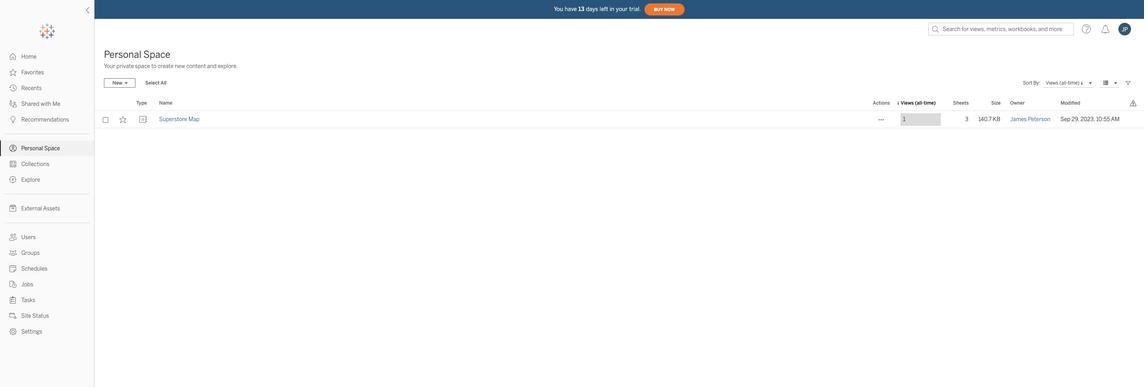 Task type: describe. For each thing, give the bounding box(es) containing it.
grid containing superstore map
[[95, 96, 1145, 388]]

tasks link
[[0, 293, 94, 309]]

new button
[[104, 78, 136, 88]]

days
[[586, 6, 599, 12]]

by text only_f5he34f image for users
[[9, 234, 17, 241]]

explore.
[[218, 63, 238, 70]]

status
[[32, 313, 49, 320]]

now
[[665, 7, 675, 12]]

me
[[53, 101, 60, 108]]

0 horizontal spatial views (all-time)
[[901, 101, 937, 106]]

site
[[21, 313, 31, 320]]

have
[[565, 6, 577, 12]]

schedules
[[21, 266, 48, 273]]

time) inside grid
[[924, 101, 937, 106]]

explore
[[21, 177, 40, 184]]

(all- inside popup button
[[1060, 80, 1069, 86]]

external
[[21, 206, 42, 212]]

by text only_f5he34f image for groups
[[9, 250, 17, 257]]

space for personal space your private space to create new content and explore.
[[144, 49, 171, 60]]

favorites
[[21, 69, 44, 76]]

assets
[[43, 206, 60, 212]]

your
[[616, 6, 628, 12]]

peterson
[[1029, 116, 1051, 123]]

by text only_f5he34f image for tasks
[[9, 297, 17, 304]]

users
[[21, 235, 36, 241]]

recommendations
[[21, 117, 69, 123]]

personal space
[[21, 145, 60, 152]]

recommendations link
[[0, 112, 94, 128]]

new
[[175, 63, 185, 70]]

by text only_f5he34f image for schedules
[[9, 266, 17, 273]]

by:
[[1034, 80, 1041, 86]]

groups link
[[0, 246, 94, 261]]

settings link
[[0, 324, 94, 340]]

schedules link
[[0, 261, 94, 277]]

private
[[117, 63, 134, 70]]

size
[[992, 101, 1001, 106]]

sort by:
[[1024, 80, 1041, 86]]

shared with me link
[[0, 96, 94, 112]]

by text only_f5he34f image for collections
[[9, 161, 17, 168]]

you have 13 days left in your trial.
[[554, 6, 641, 12]]

sep 29, 2023, 10:55 am
[[1061, 116, 1120, 123]]

140.7 kb
[[979, 116, 1001, 123]]

by text only_f5he34f image for favorites
[[9, 69, 17, 76]]

row containing superstore map
[[95, 111, 1145, 128]]

james peterson link
[[1011, 111, 1051, 128]]

external assets link
[[0, 201, 94, 217]]

james peterson
[[1011, 116, 1051, 123]]

superstore
[[159, 116, 187, 123]]

by text only_f5he34f image for home
[[9, 53, 17, 60]]

content
[[186, 63, 206, 70]]

sort
[[1024, 80, 1033, 86]]

views (all-time) inside popup button
[[1047, 80, 1080, 86]]

new
[[113, 80, 122, 86]]

tasks
[[21, 298, 35, 304]]

recents link
[[0, 80, 94, 96]]

your
[[104, 63, 115, 70]]

views inside popup button
[[1047, 80, 1059, 86]]

collections link
[[0, 156, 94, 172]]

trial.
[[630, 6, 641, 12]]

jobs
[[21, 282, 33, 288]]

to
[[151, 63, 157, 70]]

space for personal space
[[44, 145, 60, 152]]



Task type: locate. For each thing, give the bounding box(es) containing it.
personal up collections
[[21, 145, 43, 152]]

main navigation. press the up and down arrow keys to access links. element
[[0, 49, 94, 340]]

buy now
[[654, 7, 675, 12]]

by text only_f5he34f image left explore
[[9, 177, 17, 184]]

cell
[[1126, 111, 1145, 128]]

sheets
[[954, 101, 970, 106]]

7 by text only_f5he34f image from the top
[[9, 281, 17, 288]]

1 horizontal spatial time)
[[1069, 80, 1080, 86]]

by text only_f5he34f image left home
[[9, 53, 17, 60]]

by text only_f5he34f image inside collections link
[[9, 161, 17, 168]]

by text only_f5he34f image left the groups on the bottom of page
[[9, 250, 17, 257]]

personal space your private space to create new content and explore.
[[104, 49, 238, 70]]

grid
[[95, 96, 1145, 388]]

6 by text only_f5he34f image from the top
[[9, 250, 17, 257]]

by text only_f5he34f image
[[9, 69, 17, 76], [9, 85, 17, 92], [9, 101, 17, 108], [9, 161, 17, 168], [9, 177, 17, 184], [9, 250, 17, 257], [9, 281, 17, 288], [9, 297, 17, 304]]

buy
[[654, 7, 664, 12]]

by text only_f5he34f image inside shared with me link
[[9, 101, 17, 108]]

10:55
[[1097, 116, 1111, 123]]

by text only_f5he34f image inside personal space link
[[9, 145, 17, 152]]

space
[[135, 63, 150, 70]]

am
[[1112, 116, 1120, 123]]

2 by text only_f5he34f image from the top
[[9, 85, 17, 92]]

2 by text only_f5he34f image from the top
[[9, 116, 17, 123]]

by text only_f5he34f image left recents at the top left of page
[[9, 85, 17, 92]]

by text only_f5he34f image inside home link
[[9, 53, 17, 60]]

by text only_f5he34f image inside groups link
[[9, 250, 17, 257]]

space up collections link
[[44, 145, 60, 152]]

left
[[600, 6, 609, 12]]

in
[[610, 6, 615, 12]]

superstore map
[[159, 116, 200, 123]]

views (all-time) button
[[1044, 78, 1095, 88]]

views (all-time) up modified
[[1047, 80, 1080, 86]]

groups
[[21, 250, 40, 257]]

external assets
[[21, 206, 60, 212]]

owner
[[1011, 101, 1026, 106]]

site status
[[21, 313, 49, 320]]

1 vertical spatial (all-
[[916, 101, 924, 106]]

by text only_f5he34f image for explore
[[9, 177, 17, 184]]

by text only_f5he34f image inside external assets 'link'
[[9, 205, 17, 212]]

kb
[[994, 116, 1001, 123]]

views up 1
[[901, 101, 914, 106]]

(all-
[[1060, 80, 1069, 86], [916, 101, 924, 106]]

1 vertical spatial personal
[[21, 145, 43, 152]]

shared
[[21, 101, 39, 108]]

0 vertical spatial (all-
[[1060, 80, 1069, 86]]

by text only_f5he34f image inside recommendations link
[[9, 116, 17, 123]]

13
[[579, 6, 585, 12]]

create
[[158, 63, 174, 70]]

0 vertical spatial time)
[[1069, 80, 1080, 86]]

1 vertical spatial views
[[901, 101, 914, 106]]

1 horizontal spatial personal
[[104, 49, 141, 60]]

by text only_f5he34f image for settings
[[9, 329, 17, 336]]

navigation panel element
[[0, 24, 94, 340]]

by text only_f5he34f image inside the jobs link
[[9, 281, 17, 288]]

home
[[21, 54, 37, 60]]

by text only_f5he34f image left collections
[[9, 161, 17, 168]]

3 by text only_f5he34f image from the top
[[9, 145, 17, 152]]

29,
[[1072, 116, 1080, 123]]

by text only_f5he34f image inside site status "link"
[[9, 313, 17, 320]]

1 horizontal spatial views (all-time)
[[1047, 80, 1080, 86]]

(all- up modified
[[1060, 80, 1069, 86]]

by text only_f5he34f image for recommendations
[[9, 116, 17, 123]]

space inside personal space your private space to create new content and explore.
[[144, 49, 171, 60]]

8 by text only_f5he34f image from the top
[[9, 329, 17, 336]]

by text only_f5he34f image left settings
[[9, 329, 17, 336]]

by text only_f5he34f image for shared with me
[[9, 101, 17, 108]]

by text only_f5he34f image left jobs
[[9, 281, 17, 288]]

by text only_f5he34f image
[[9, 53, 17, 60], [9, 116, 17, 123], [9, 145, 17, 152], [9, 205, 17, 212], [9, 234, 17, 241], [9, 266, 17, 273], [9, 313, 17, 320], [9, 329, 17, 336]]

3
[[966, 116, 969, 123]]

140.7
[[979, 116, 992, 123]]

by text only_f5he34f image inside schedules link
[[9, 266, 17, 273]]

type
[[136, 101, 147, 106]]

by text only_f5he34f image inside explore link
[[9, 177, 17, 184]]

personal for personal space your private space to create new content and explore.
[[104, 49, 141, 60]]

0 horizontal spatial views
[[901, 101, 914, 106]]

0 horizontal spatial (all-
[[916, 101, 924, 106]]

by text only_f5he34f image for recents
[[9, 85, 17, 92]]

time) up modified
[[1069, 80, 1080, 86]]

personal inside personal space your private space to create new content and explore.
[[104, 49, 141, 60]]

0 vertical spatial views (all-time)
[[1047, 80, 1080, 86]]

by text only_f5he34f image left favorites
[[9, 69, 17, 76]]

map
[[189, 116, 200, 123]]

by text only_f5he34f image inside settings 'link'
[[9, 329, 17, 336]]

collections
[[21, 161, 49, 168]]

personal for personal space
[[21, 145, 43, 152]]

1
[[904, 116, 906, 123]]

views (all-time) up 1
[[901, 101, 937, 106]]

1 horizontal spatial (all-
[[1060, 80, 1069, 86]]

space up the to
[[144, 49, 171, 60]]

(all- right the actions
[[916, 101, 924, 106]]

site status link
[[0, 309, 94, 324]]

Search for views, metrics, workbooks, and more text field
[[929, 23, 1075, 35]]

workbook image
[[139, 116, 146, 123]]

by text only_f5he34f image inside recents link
[[9, 85, 17, 92]]

by text only_f5he34f image inside the users link
[[9, 234, 17, 241]]

time) inside popup button
[[1069, 80, 1080, 86]]

space inside main navigation. press the up and down arrow keys to access links. element
[[44, 145, 60, 152]]

users link
[[0, 230, 94, 246]]

name
[[159, 101, 173, 106]]

1 vertical spatial time)
[[924, 101, 937, 106]]

superstore map link
[[159, 111, 200, 128]]

select all button
[[140, 78, 172, 88]]

views (all-time)
[[1047, 80, 1080, 86], [901, 101, 937, 106]]

1 horizontal spatial space
[[144, 49, 171, 60]]

personal inside main navigation. press the up and down arrow keys to access links. element
[[21, 145, 43, 152]]

by text only_f5he34f image inside favorites link
[[9, 69, 17, 76]]

1 vertical spatial space
[[44, 145, 60, 152]]

personal space link
[[0, 141, 94, 156]]

0 horizontal spatial space
[[44, 145, 60, 152]]

by text only_f5he34f image left 'recommendations'
[[9, 116, 17, 123]]

4 by text only_f5he34f image from the top
[[9, 161, 17, 168]]

1 by text only_f5he34f image from the top
[[9, 53, 17, 60]]

home link
[[0, 49, 94, 65]]

by text only_f5he34f image left 'tasks'
[[9, 297, 17, 304]]

by text only_f5he34f image left personal space on the left
[[9, 145, 17, 152]]

by text only_f5he34f image left shared
[[9, 101, 17, 108]]

and
[[207, 63, 217, 70]]

0 vertical spatial views
[[1047, 80, 1059, 86]]

favorites link
[[0, 65, 94, 80]]

0 vertical spatial personal
[[104, 49, 141, 60]]

settings
[[21, 329, 42, 336]]

2023,
[[1081, 116, 1096, 123]]

with
[[41, 101, 51, 108]]

jobs link
[[0, 277, 94, 293]]

5 by text only_f5he34f image from the top
[[9, 234, 17, 241]]

all
[[161, 80, 167, 86]]

8 by text only_f5he34f image from the top
[[9, 297, 17, 304]]

1 vertical spatial views (all-time)
[[901, 101, 937, 106]]

select all
[[145, 80, 167, 86]]

(all- inside grid
[[916, 101, 924, 106]]

by text only_f5he34f image for site status
[[9, 313, 17, 320]]

james
[[1011, 116, 1027, 123]]

7 by text only_f5he34f image from the top
[[9, 313, 17, 320]]

by text only_f5he34f image for external assets
[[9, 205, 17, 212]]

5 by text only_f5he34f image from the top
[[9, 177, 17, 184]]

explore link
[[0, 172, 94, 188]]

views right "by:"
[[1047, 80, 1059, 86]]

time) left the sheets
[[924, 101, 937, 106]]

4 by text only_f5he34f image from the top
[[9, 205, 17, 212]]

you
[[554, 6, 564, 12]]

buy now button
[[645, 3, 685, 16]]

6 by text only_f5he34f image from the top
[[9, 266, 17, 273]]

shared with me
[[21, 101, 60, 108]]

personal up private
[[104, 49, 141, 60]]

select
[[145, 80, 160, 86]]

actions
[[873, 101, 891, 106]]

time)
[[1069, 80, 1080, 86], [924, 101, 937, 106]]

list view image
[[1103, 80, 1110, 87]]

personal
[[104, 49, 141, 60], [21, 145, 43, 152]]

recents
[[21, 85, 42, 92]]

1 by text only_f5he34f image from the top
[[9, 69, 17, 76]]

by text only_f5he34f image left external
[[9, 205, 17, 212]]

0 vertical spatial space
[[144, 49, 171, 60]]

modified
[[1061, 101, 1081, 106]]

by text only_f5he34f image for personal space
[[9, 145, 17, 152]]

by text only_f5he34f image left site
[[9, 313, 17, 320]]

by text only_f5he34f image left schedules
[[9, 266, 17, 273]]

sep
[[1061, 116, 1071, 123]]

by text only_f5he34f image inside tasks 'link'
[[9, 297, 17, 304]]

0 horizontal spatial personal
[[21, 145, 43, 152]]

0 horizontal spatial time)
[[924, 101, 937, 106]]

by text only_f5he34f image left users
[[9, 234, 17, 241]]

space
[[144, 49, 171, 60], [44, 145, 60, 152]]

1 horizontal spatial views
[[1047, 80, 1059, 86]]

row
[[95, 111, 1145, 128]]

by text only_f5he34f image for jobs
[[9, 281, 17, 288]]

3 by text only_f5he34f image from the top
[[9, 101, 17, 108]]



Task type: vqa. For each thing, say whether or not it's contained in the screenshot.
bottom Views (all-time)
yes



